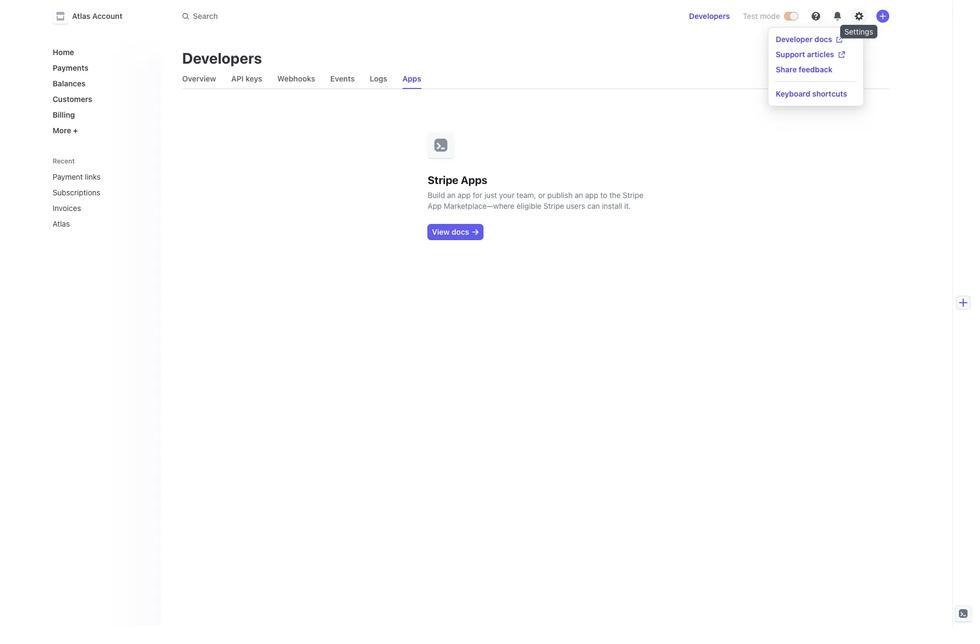 Task type: vqa. For each thing, say whether or not it's contained in the screenshot.
4th prod_OipBO8cF15rEdI from the bottom
no



Task type: locate. For each thing, give the bounding box(es) containing it.
api keys link
[[227, 71, 267, 86]]

to
[[601, 191, 608, 200]]

build
[[428, 191, 445, 200]]

keys
[[246, 74, 262, 83]]

0 horizontal spatial stripe
[[428, 174, 459, 186]]

docs up articles
[[815, 35, 833, 44]]

developers up api
[[182, 49, 262, 67]]

0 horizontal spatial atlas
[[53, 219, 70, 228]]

atlas
[[72, 11, 90, 21], [53, 219, 70, 228]]

0 horizontal spatial app
[[458, 191, 471, 200]]

balances link
[[48, 75, 152, 92]]

links
[[85, 172, 101, 181]]

developers
[[689, 11, 730, 21], [182, 49, 262, 67]]

0 vertical spatial atlas
[[72, 11, 90, 21]]

1 horizontal spatial apps
[[461, 174, 488, 186]]

an up users
[[575, 191, 583, 200]]

0 vertical spatial stripe
[[428, 174, 459, 186]]

0 vertical spatial developers
[[689, 11, 730, 21]]

stripe apps build an app for just your team, or publish an app to the stripe app marketplace—where eligible stripe users can install it.
[[428, 174, 644, 211]]

customers
[[53, 94, 92, 104]]

apps up for
[[461, 174, 488, 186]]

docs for view docs
[[452, 227, 469, 236]]

0 vertical spatial apps
[[403, 74, 421, 83]]

1 horizontal spatial docs
[[815, 35, 833, 44]]

recent navigation links element
[[42, 152, 161, 233]]

overview link
[[178, 71, 221, 86]]

support articles
[[776, 50, 835, 59]]

atlas left account
[[72, 11, 90, 21]]

payment links link
[[48, 168, 137, 186]]

customers link
[[48, 90, 152, 108]]

1 vertical spatial docs
[[452, 227, 469, 236]]

billing link
[[48, 106, 152, 124]]

1 vertical spatial apps
[[461, 174, 488, 186]]

2 horizontal spatial stripe
[[623, 191, 644, 200]]

1 horizontal spatial an
[[575, 191, 583, 200]]

stripe up it.
[[623, 191, 644, 200]]

0 horizontal spatial an
[[447, 191, 456, 200]]

stripe
[[428, 174, 459, 186], [623, 191, 644, 200], [544, 201, 564, 211]]

developer docs
[[776, 35, 833, 44]]

stripe down publish
[[544, 201, 564, 211]]

app up can
[[585, 191, 599, 200]]

app left for
[[458, 191, 471, 200]]

docs inside help menu
[[815, 35, 833, 44]]

atlas inside button
[[72, 11, 90, 21]]

apps link
[[398, 71, 426, 86]]

0 horizontal spatial docs
[[452, 227, 469, 236]]

an right the build
[[447, 191, 456, 200]]

home
[[53, 48, 74, 57]]

an
[[447, 191, 456, 200], [575, 191, 583, 200]]

it.
[[625, 201, 631, 211]]

logs link
[[366, 71, 392, 86]]

docs right view
[[452, 227, 469, 236]]

1 vertical spatial developers
[[182, 49, 262, 67]]

Search search field
[[176, 6, 480, 26]]

home link
[[48, 43, 152, 61]]

the
[[610, 191, 621, 200]]

developer
[[776, 35, 813, 44]]

atlas down invoices
[[53, 219, 70, 228]]

events
[[330, 74, 355, 83]]

subscriptions
[[53, 188, 100, 197]]

share feedback
[[776, 65, 833, 74]]

1 horizontal spatial app
[[585, 191, 599, 200]]

logs
[[370, 74, 388, 83]]

0 horizontal spatial apps
[[403, 74, 421, 83]]

team,
[[517, 191, 536, 200]]

apps right logs
[[403, 74, 421, 83]]

webhooks
[[277, 74, 315, 83]]

2 vertical spatial stripe
[[544, 201, 564, 211]]

+
[[73, 126, 78, 135]]

developers left test
[[689, 11, 730, 21]]

developers link
[[685, 8, 735, 25]]

atlas account button
[[53, 9, 133, 24]]

billing
[[53, 110, 75, 119]]

atlas for atlas account
[[72, 11, 90, 21]]

apps
[[403, 74, 421, 83], [461, 174, 488, 186]]

more
[[53, 126, 71, 135]]

search
[[193, 11, 218, 21]]

atlas inside recent element
[[53, 219, 70, 228]]

atlas for atlas
[[53, 219, 70, 228]]

0 vertical spatial docs
[[815, 35, 833, 44]]

share
[[776, 65, 797, 74]]

invoices
[[53, 204, 81, 213]]

apps inside stripe apps build an app for just your team, or publish an app to the stripe app marketplace—where eligible stripe users can install it.
[[461, 174, 488, 186]]

tab list
[[178, 69, 889, 89]]

app
[[458, 191, 471, 200], [585, 191, 599, 200]]

help image
[[812, 12, 820, 21]]

docs
[[815, 35, 833, 44], [452, 227, 469, 236]]

account
[[92, 11, 123, 21]]

1 horizontal spatial atlas
[[72, 11, 90, 21]]

keyboard
[[776, 89, 811, 98]]

stripe up the build
[[428, 174, 459, 186]]

1 vertical spatial atlas
[[53, 219, 70, 228]]



Task type: describe. For each thing, give the bounding box(es) containing it.
app
[[428, 201, 442, 211]]

2 an from the left
[[575, 191, 583, 200]]

test mode
[[743, 11, 780, 21]]

apps inside tab list
[[403, 74, 421, 83]]

shortcuts
[[813, 89, 848, 98]]

users
[[566, 201, 586, 211]]

marketplace—where
[[444, 201, 515, 211]]

1 an from the left
[[447, 191, 456, 200]]

2 app from the left
[[585, 191, 599, 200]]

api keys
[[231, 74, 262, 83]]

webhooks link
[[273, 71, 320, 86]]

feedback
[[799, 65, 833, 74]]

1 horizontal spatial developers
[[689, 11, 730, 21]]

publish
[[548, 191, 573, 200]]

docs for developer docs
[[815, 35, 833, 44]]

recent
[[53, 157, 75, 165]]

more +
[[53, 126, 78, 135]]

events link
[[326, 71, 359, 86]]

payments link
[[48, 59, 152, 77]]

1 vertical spatial stripe
[[623, 191, 644, 200]]

keyboard shortcuts
[[776, 89, 848, 98]]

Search text field
[[176, 6, 480, 26]]

balances
[[53, 79, 86, 88]]

mode
[[760, 11, 780, 21]]

payments
[[53, 63, 88, 72]]

0 horizontal spatial developers
[[182, 49, 262, 67]]

or
[[538, 191, 546, 200]]

can
[[588, 201, 600, 211]]

subscriptions link
[[48, 184, 137, 201]]

atlas account
[[72, 11, 123, 21]]

eligible
[[517, 201, 542, 211]]

settings image
[[855, 12, 864, 21]]

api
[[231, 74, 244, 83]]

1 horizontal spatial stripe
[[544, 201, 564, 211]]

payment
[[53, 172, 83, 181]]

just
[[485, 191, 497, 200]]

settings
[[845, 27, 874, 36]]

payment links
[[53, 172, 101, 181]]

support
[[776, 50, 806, 59]]

atlas link
[[48, 215, 137, 233]]

recent element
[[42, 168, 161, 233]]

invoices link
[[48, 199, 137, 217]]

articles
[[807, 50, 835, 59]]

settings tooltip
[[841, 25, 878, 38]]

developer docs link
[[776, 34, 843, 45]]

install
[[602, 201, 623, 211]]

view docs
[[432, 227, 469, 236]]

test
[[743, 11, 758, 21]]

1 app from the left
[[458, 191, 471, 200]]

view
[[432, 227, 450, 236]]

core navigation links element
[[48, 43, 152, 139]]

support articles link
[[776, 49, 845, 60]]

tab list containing overview
[[178, 69, 889, 89]]

for
[[473, 191, 483, 200]]

help menu
[[769, 28, 864, 106]]

overview
[[182, 74, 216, 83]]

your
[[499, 191, 515, 200]]

view docs link
[[428, 225, 483, 240]]



